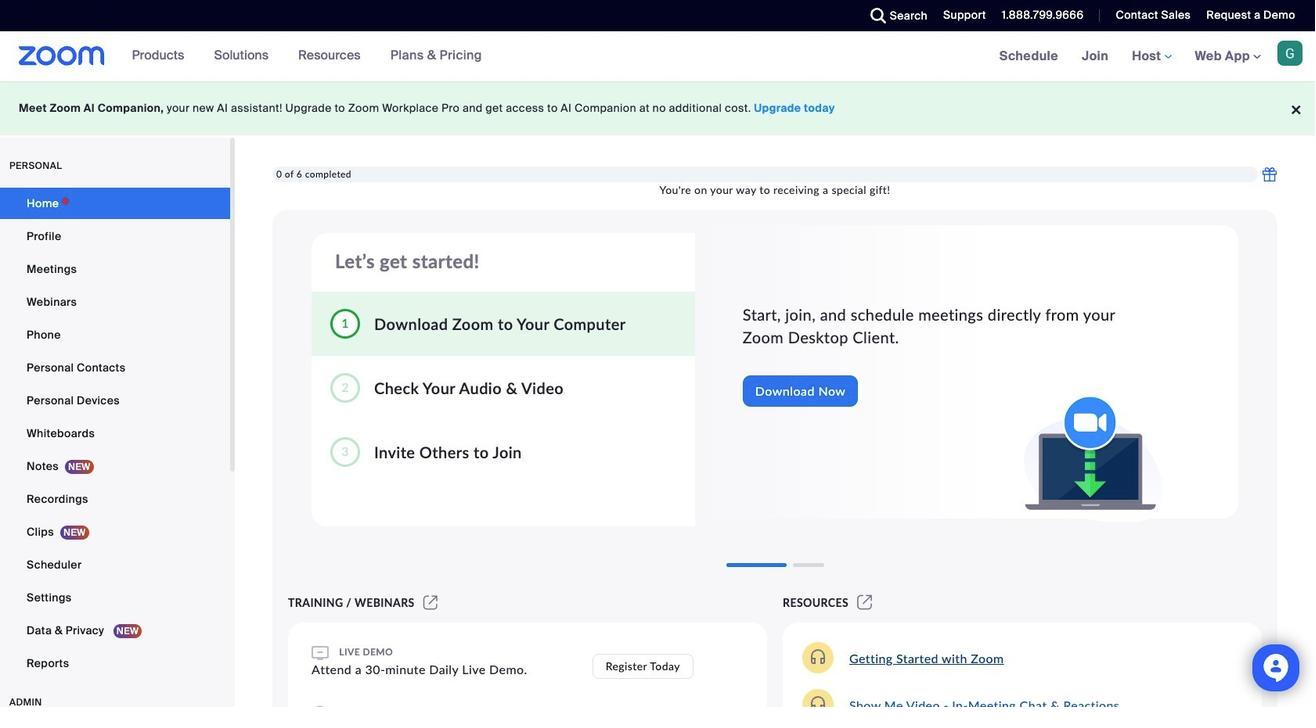 Task type: describe. For each thing, give the bounding box(es) containing it.
personal menu menu
[[0, 188, 230, 681]]

window new image
[[421, 597, 440, 610]]

zoom logo image
[[19, 46, 105, 66]]

window new image
[[855, 597, 875, 610]]

profile picture image
[[1278, 41, 1303, 66]]



Task type: vqa. For each thing, say whether or not it's contained in the screenshot.
Profile picture in the right top of the page
yes



Task type: locate. For each thing, give the bounding box(es) containing it.
meetings navigation
[[988, 31, 1315, 82]]

product information navigation
[[120, 31, 494, 81]]

banner
[[0, 31, 1315, 82]]

footer
[[0, 81, 1315, 135]]



